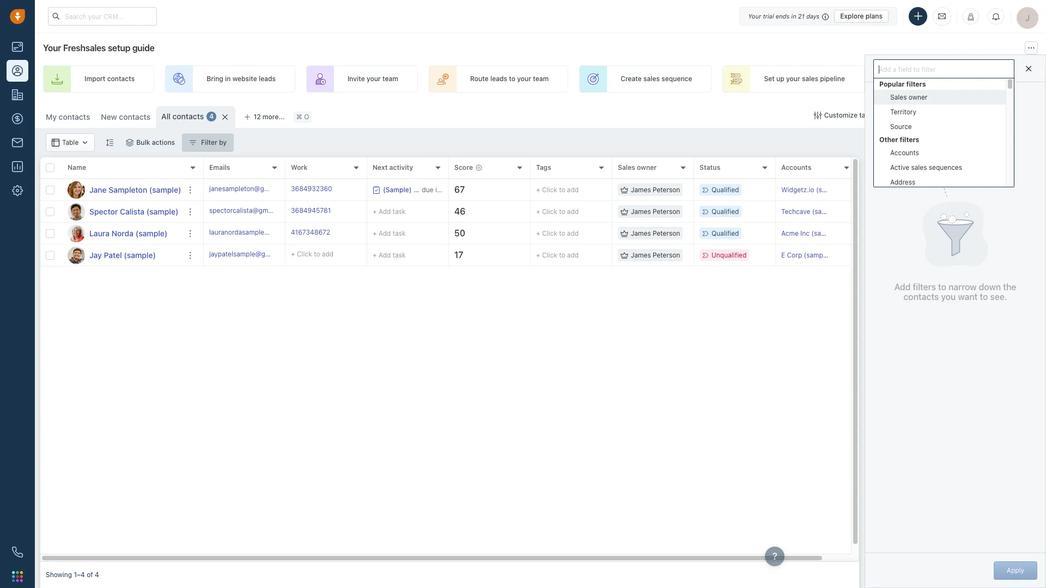Task type: locate. For each thing, give the bounding box(es) containing it.
your right the route on the left top of page
[[517, 75, 531, 83]]

james for 67
[[631, 186, 651, 194]]

l image
[[68, 225, 85, 242]]

0 vertical spatial task
[[393, 207, 406, 216]]

sales right active
[[912, 163, 927, 171]]

row group
[[40, 179, 204, 267], [204, 179, 880, 267]]

1 vertical spatial filters
[[900, 135, 920, 144]]

0 horizontal spatial leads
[[259, 75, 276, 83]]

freshsales
[[63, 43, 106, 53]]

spector calista (sample) link
[[89, 206, 178, 217]]

(sample) for jay patel (sample)
[[124, 250, 156, 260]]

contacts right my
[[59, 112, 90, 122]]

1–4
[[74, 571, 85, 580]]

sales
[[891, 93, 907, 101], [618, 164, 635, 172]]

press space to select this row. row containing jane sampleton (sample)
[[40, 179, 204, 201]]

task
[[393, 207, 406, 216], [393, 229, 406, 237], [393, 251, 406, 259]]

all contacts link
[[161, 111, 204, 122]]

3 your from the left
[[786, 75, 801, 83]]

0 horizontal spatial your
[[43, 43, 61, 53]]

(sample) down "laura norda (sample)" link
[[124, 250, 156, 260]]

inc
[[801, 229, 810, 238]]

2 vertical spatial qualified
[[712, 229, 739, 238]]

sales owner
[[891, 93, 928, 101], [618, 164, 657, 172]]

17
[[455, 250, 463, 260]]

jaypatelsample@gmail.com link
[[209, 250, 293, 261]]

0 horizontal spatial in
[[225, 75, 231, 83]]

your left the "freshsales"
[[43, 43, 61, 53]]

3 qualified from the top
[[712, 229, 739, 238]]

in left 21
[[792, 12, 797, 19]]

1 qualified from the top
[[712, 186, 739, 194]]

sales left pipeline
[[802, 75, 819, 83]]

filters inside add filters to narrow down the contacts you want to see.
[[913, 283, 936, 292]]

james
[[631, 186, 651, 194], [631, 208, 651, 216], [631, 229, 651, 238], [631, 251, 651, 259]]

2 your from the left
[[517, 75, 531, 83]]

j image left the jay
[[68, 247, 85, 264]]

filter by
[[201, 138, 227, 147]]

2 row group from the left
[[204, 179, 880, 267]]

21
[[798, 12, 805, 19]]

peterson for 46
[[653, 208, 680, 216]]

territory
[[891, 108, 917, 116]]

address
[[891, 178, 916, 186]]

1 vertical spatial 4
[[95, 571, 99, 580]]

add
[[567, 186, 579, 194], [567, 208, 579, 216], [567, 229, 579, 238], [322, 250, 334, 258], [567, 251, 579, 259]]

laura norda (sample) link
[[89, 228, 168, 239]]

0 vertical spatial group
[[874, 90, 1006, 134]]

contacts down setup
[[107, 75, 135, 83]]

techcave (sample) link
[[782, 208, 840, 216]]

website
[[233, 75, 257, 83]]

0 horizontal spatial your
[[367, 75, 381, 83]]

group for popular filters
[[874, 90, 1006, 134]]

send email image
[[939, 12, 946, 21]]

0 vertical spatial import
[[84, 75, 105, 83]]

2 task from the top
[[393, 229, 406, 237]]

new contacts button
[[96, 106, 156, 128], [101, 112, 150, 122]]

1 vertical spatial import contacts
[[903, 111, 953, 119]]

accounts down other filters
[[891, 149, 919, 157]]

import contacts link
[[43, 65, 154, 93]]

filter
[[922, 64, 937, 72]]

(sample) right inc
[[812, 229, 839, 238]]

0 vertical spatial owner
[[909, 93, 928, 101]]

set up your sales pipeline
[[764, 75, 845, 83]]

import contacts group
[[888, 106, 977, 125]]

janesampleton@gmail.com link
[[209, 184, 292, 196]]

peterson for 17
[[653, 251, 680, 259]]

2 j image from the top
[[68, 247, 85, 264]]

(sample) right corp
[[804, 251, 831, 259]]

container_wx8msf4aqz5i3rn1 image
[[814, 112, 822, 119], [81, 139, 89, 147], [189, 139, 197, 147], [621, 208, 628, 216]]

filters down source
[[900, 135, 920, 144]]

0 vertical spatial import contacts
[[84, 75, 135, 83]]

filters for other
[[900, 135, 920, 144]]

0 horizontal spatial team
[[383, 75, 398, 83]]

leads right website
[[259, 75, 276, 83]]

1 + add task from the top
[[373, 207, 406, 216]]

sales right create
[[644, 75, 660, 83]]

field
[[899, 64, 913, 72]]

narrow
[[949, 283, 977, 292]]

active sales sequences option
[[874, 160, 1006, 175]]

contacts right all
[[173, 112, 204, 121]]

add deal
[[917, 75, 945, 83]]

0 horizontal spatial import
[[84, 75, 105, 83]]

1 horizontal spatial leads
[[490, 75, 507, 83]]

1 horizontal spatial your
[[748, 12, 762, 19]]

3 james from the top
[[631, 229, 651, 238]]

press space to select this row. row containing 67
[[204, 179, 880, 201]]

4 james peterson from the top
[[631, 251, 680, 259]]

owner inside sales owner option
[[909, 93, 928, 101]]

1 vertical spatial sales
[[618, 164, 635, 172]]

route leads to your team link
[[429, 65, 569, 93]]

route leads to your team
[[470, 75, 549, 83]]

acme
[[782, 229, 799, 238]]

james peterson
[[631, 186, 680, 194], [631, 208, 680, 216], [631, 229, 680, 238], [631, 251, 680, 259]]

james for 17
[[631, 251, 651, 259]]

(sample) right calista in the left top of the page
[[147, 207, 178, 216]]

4167348672 link
[[291, 228, 330, 239]]

4 peterson from the top
[[653, 251, 680, 259]]

0 horizontal spatial 4
[[95, 571, 99, 580]]

3 task from the top
[[393, 251, 406, 259]]

james for 46
[[631, 208, 651, 216]]

2 option from the top
[[874, 134, 1006, 589]]

contacts
[[107, 75, 135, 83], [925, 111, 953, 119], [173, 112, 204, 121], [59, 112, 90, 122], [119, 112, 150, 122], [904, 292, 939, 302]]

j image for jay patel (sample)
[[68, 247, 85, 264]]

0 vertical spatial qualified
[[712, 186, 739, 194]]

import down your freshsales setup guide
[[84, 75, 105, 83]]

1 vertical spatial import
[[903, 111, 924, 119]]

my contacts button
[[40, 106, 96, 128], [46, 112, 90, 122]]

team
[[383, 75, 398, 83], [533, 75, 549, 83]]

s image
[[68, 203, 85, 220]]

1 horizontal spatial 4
[[209, 113, 214, 121]]

press space to select this row. row containing 17
[[204, 245, 880, 267]]

0 vertical spatial 4
[[209, 113, 214, 121]]

2 peterson from the top
[[653, 208, 680, 216]]

peterson
[[653, 186, 680, 194], [653, 208, 680, 216], [653, 229, 680, 238], [653, 251, 680, 259]]

2 vertical spatial + add task
[[373, 251, 406, 259]]

1 row group from the left
[[40, 179, 204, 267]]

import contacts inside button
[[903, 111, 953, 119]]

your for your trial ends in 21 days
[[748, 12, 762, 19]]

1 vertical spatial group
[[874, 145, 1006, 589]]

your right invite
[[367, 75, 381, 83]]

4 up filter by
[[209, 113, 214, 121]]

in
[[792, 12, 797, 19], [225, 75, 231, 83]]

1 option from the top
[[874, 78, 1006, 134]]

task for 17
[[393, 251, 406, 259]]

+ click to add for 50
[[536, 229, 579, 238]]

jane sampleton (sample) link
[[89, 184, 181, 195]]

1 horizontal spatial import contacts
[[903, 111, 953, 119]]

1 horizontal spatial team
[[533, 75, 549, 83]]

row group containing jane sampleton (sample)
[[40, 179, 204, 267]]

owner inside grid
[[637, 164, 657, 172]]

your
[[367, 75, 381, 83], [517, 75, 531, 83], [786, 75, 801, 83]]

e
[[782, 251, 785, 259]]

group for other filters
[[874, 145, 1006, 589]]

2 horizontal spatial your
[[786, 75, 801, 83]]

all contacts 4
[[161, 112, 214, 121]]

sampleton
[[109, 185, 147, 194]]

contacts down sales owner option
[[925, 111, 953, 119]]

table button
[[46, 134, 95, 152]]

laura norda (sample)
[[89, 229, 168, 238]]

0 vertical spatial sales owner
[[891, 93, 928, 101]]

(sample) down spector calista (sample) link
[[136, 229, 168, 238]]

1 vertical spatial + add task
[[373, 229, 406, 237]]

set
[[764, 75, 775, 83]]

3 peterson from the top
[[653, 229, 680, 238]]

my contacts
[[46, 112, 90, 122]]

3684932360
[[291, 185, 332, 193]]

2 horizontal spatial sales
[[912, 163, 927, 171]]

1 vertical spatial your
[[43, 43, 61, 53]]

1 vertical spatial in
[[225, 75, 231, 83]]

1 task from the top
[[393, 207, 406, 216]]

2 james peterson from the top
[[631, 208, 680, 216]]

import contacts down sales owner option
[[903, 111, 953, 119]]

1 horizontal spatial accounts
[[891, 149, 919, 157]]

name row
[[40, 158, 204, 179]]

sequence
[[662, 75, 692, 83]]

sales inside option
[[891, 93, 907, 101]]

group containing accounts
[[874, 145, 1006, 589]]

qualified for 50
[[712, 229, 739, 238]]

container_wx8msf4aqz5i3rn1 image inside table popup button
[[52, 139, 59, 147]]

1 peterson from the top
[[653, 186, 680, 194]]

o
[[304, 113, 309, 121]]

your left trial
[[748, 12, 762, 19]]

j image left jane
[[68, 181, 85, 199]]

import inside button
[[903, 111, 924, 119]]

your
[[748, 12, 762, 19], [43, 43, 61, 53]]

your right up
[[786, 75, 801, 83]]

score
[[455, 164, 473, 172]]

4 james from the top
[[631, 251, 651, 259]]

press space to select this row. row
[[40, 179, 204, 201], [204, 179, 880, 201], [40, 201, 204, 223], [204, 201, 880, 223], [40, 223, 204, 245], [204, 223, 880, 245], [40, 245, 204, 267], [204, 245, 880, 267]]

3 james peterson from the top
[[631, 229, 680, 238]]

1 horizontal spatial sales
[[802, 75, 819, 83]]

popular filters
[[880, 80, 926, 88]]

0 vertical spatial sales
[[891, 93, 907, 101]]

1 j image from the top
[[68, 181, 85, 199]]

1 vertical spatial sales owner
[[618, 164, 657, 172]]

2 vertical spatial filters
[[913, 283, 936, 292]]

invite your team
[[348, 75, 398, 83]]

james peterson for 17
[[631, 251, 680, 259]]

active
[[891, 163, 910, 171]]

+ click to add for 67
[[536, 186, 579, 194]]

activity
[[389, 164, 413, 172]]

0 vertical spatial in
[[792, 12, 797, 19]]

2 vertical spatial task
[[393, 251, 406, 259]]

1 horizontal spatial your
[[517, 75, 531, 83]]

import contacts inside "link"
[[84, 75, 135, 83]]

0 horizontal spatial owner
[[637, 164, 657, 172]]

of
[[87, 571, 93, 580]]

j image
[[68, 181, 85, 199], [68, 247, 85, 264]]

(sample) right "sampleton"
[[149, 185, 181, 194]]

bring in website leads link
[[165, 65, 295, 93]]

1 vertical spatial owner
[[637, 164, 657, 172]]

option
[[874, 78, 1006, 134], [874, 134, 1006, 589]]

status
[[700, 164, 721, 172]]

filters left you
[[913, 283, 936, 292]]

1 vertical spatial j image
[[68, 247, 85, 264]]

task for 50
[[393, 229, 406, 237]]

0 vertical spatial + add task
[[373, 207, 406, 216]]

4 + click to add from the top
[[536, 251, 579, 259]]

(sample) for jane sampleton (sample)
[[149, 185, 181, 194]]

james peterson for 50
[[631, 229, 680, 238]]

contacts left you
[[904, 292, 939, 302]]

1 james peterson from the top
[[631, 186, 680, 194]]

+ add task for 17
[[373, 251, 406, 259]]

group containing sales owner
[[874, 90, 1006, 134]]

leads right the route on the left top of page
[[490, 75, 507, 83]]

2 + click to add from the top
[[536, 208, 579, 216]]

import inside "link"
[[84, 75, 105, 83]]

1 horizontal spatial sales owner
[[891, 93, 928, 101]]

list box
[[874, 78, 1015, 589]]

(sample) up techcave (sample)
[[816, 186, 844, 194]]

1 + click to add from the top
[[536, 186, 579, 194]]

click for 67
[[542, 186, 557, 194]]

2 james from the top
[[631, 208, 651, 216]]

1 horizontal spatial in
[[792, 12, 797, 19]]

press space to select this row. row containing 46
[[204, 201, 880, 223]]

add a field to filter button
[[874, 59, 1015, 78]]

1 horizontal spatial owner
[[909, 93, 928, 101]]

filter by button
[[182, 134, 234, 152]]

1 vertical spatial qualified
[[712, 208, 739, 216]]

(sample) for spector calista (sample)
[[147, 207, 178, 216]]

sales owner option
[[874, 90, 1006, 104]]

1 vertical spatial task
[[393, 229, 406, 237]]

customize table button
[[807, 106, 883, 125]]

janesampleton@gmail.com 3684932360
[[209, 185, 332, 193]]

spectorcalista@gmail.com 3684945781
[[209, 206, 331, 215]]

⌘ o
[[296, 113, 309, 121]]

acme inc (sample)
[[782, 229, 839, 238]]

filters for popular
[[907, 80, 926, 88]]

grid containing 67
[[40, 158, 880, 562]]

+ add task for 50
[[373, 229, 406, 237]]

in right bring
[[225, 75, 231, 83]]

import contacts down setup
[[84, 75, 135, 83]]

0 horizontal spatial sales owner
[[618, 164, 657, 172]]

0 vertical spatial j image
[[68, 181, 85, 199]]

0 vertical spatial your
[[748, 12, 762, 19]]

import up source
[[903, 111, 924, 119]]

container_wx8msf4aqz5i3rn1 image
[[52, 139, 59, 147], [126, 139, 134, 147], [373, 186, 380, 194], [621, 186, 628, 194], [621, 230, 628, 237], [621, 252, 628, 259]]

+ add task
[[373, 207, 406, 216], [373, 229, 406, 237], [373, 251, 406, 259]]

0 vertical spatial accounts
[[891, 149, 919, 157]]

explore plans link
[[835, 10, 889, 23]]

add inside button
[[997, 111, 1010, 119]]

add a field to filter
[[880, 64, 937, 72]]

accounts up widgetz.io
[[782, 164, 812, 172]]

3 + click to add from the top
[[536, 229, 579, 238]]

0 horizontal spatial sales
[[644, 75, 660, 83]]

sales for create
[[644, 75, 660, 83]]

list box containing popular filters
[[874, 78, 1015, 589]]

0 horizontal spatial accounts
[[782, 164, 812, 172]]

address option
[[874, 175, 1006, 189]]

sales inside option
[[912, 163, 927, 171]]

4
[[209, 113, 214, 121], [95, 571, 99, 580]]

invite
[[348, 75, 365, 83]]

0 horizontal spatial sales
[[618, 164, 635, 172]]

group
[[874, 90, 1006, 134], [874, 145, 1006, 589]]

4 right of on the bottom of the page
[[95, 571, 99, 580]]

filters down add a field to filter
[[907, 80, 926, 88]]

click
[[542, 186, 557, 194], [542, 208, 557, 216], [542, 229, 557, 238], [297, 250, 312, 258], [542, 251, 557, 259]]

container_wx8msf4aqz5i3rn1 image inside customize table button
[[814, 112, 822, 119]]

press space to select this row. row containing spector calista (sample)
[[40, 201, 204, 223]]

click for 46
[[542, 208, 557, 216]]

1 group from the top
[[874, 90, 1006, 134]]

2 qualified from the top
[[712, 208, 739, 216]]

grid
[[40, 158, 880, 562]]

1 james from the top
[[631, 186, 651, 194]]

1 horizontal spatial import
[[903, 111, 924, 119]]

option containing other filters
[[874, 134, 1006, 589]]

set up your sales pipeline link
[[723, 65, 865, 93]]

import for 'import contacts' button
[[903, 111, 924, 119]]

0 horizontal spatial import contacts
[[84, 75, 135, 83]]

0 vertical spatial filters
[[907, 80, 926, 88]]

import
[[84, 75, 105, 83], [903, 111, 924, 119]]

1 horizontal spatial sales
[[891, 93, 907, 101]]

3 + add task from the top
[[373, 251, 406, 259]]

2 + add task from the top
[[373, 229, 406, 237]]

table
[[860, 111, 876, 119]]

click for 50
[[542, 229, 557, 238]]

corp
[[787, 251, 802, 259]]

2 group from the top
[[874, 145, 1006, 589]]

active sales sequences
[[891, 163, 963, 171]]

create sales sequence link
[[579, 65, 712, 93]]



Task type: vqa. For each thing, say whether or not it's contained in the screenshot.
the topmost Information
no



Task type: describe. For each thing, give the bounding box(es) containing it.
50
[[455, 228, 465, 238]]

contacts inside button
[[925, 111, 953, 119]]

1 team from the left
[[383, 75, 398, 83]]

4167348672
[[291, 228, 330, 236]]

emails
[[209, 164, 230, 172]]

spector calista (sample)
[[89, 207, 178, 216]]

lauranordasample@gmail.com
[[209, 228, 302, 236]]

3684945781
[[291, 206, 331, 215]]

up
[[777, 75, 785, 83]]

more...
[[263, 113, 285, 121]]

container_wx8msf4aqz5i3rn1 image inside filter by button
[[189, 139, 197, 147]]

accounts option
[[874, 145, 1006, 160]]

(sample) down widgetz.io (sample)
[[812, 208, 840, 216]]

filter
[[201, 138, 217, 147]]

jaypatelsample@gmail.com
[[209, 250, 293, 258]]

down
[[979, 283, 1001, 292]]

explore plans
[[841, 12, 883, 20]]

want
[[958, 292, 978, 302]]

you
[[941, 292, 956, 302]]

12
[[254, 113, 261, 121]]

option containing popular filters
[[874, 78, 1006, 134]]

all
[[161, 112, 171, 121]]

2 leads from the left
[[490, 75, 507, 83]]

+ click to add for 46
[[536, 208, 579, 216]]

widgetz.io (sample)
[[782, 186, 844, 194]]

peterson for 50
[[653, 229, 680, 238]]

sales owner inside option
[[891, 93, 928, 101]]

new
[[101, 112, 117, 122]]

source option
[[874, 119, 1006, 134]]

1 leads from the left
[[259, 75, 276, 83]]

add deal link
[[876, 65, 965, 93]]

customize
[[824, 111, 858, 119]]

add for 46
[[567, 208, 579, 216]]

actions
[[152, 138, 175, 147]]

⌘
[[296, 113, 302, 121]]

tags
[[536, 164, 551, 172]]

task for 46
[[393, 207, 406, 216]]

customize table
[[824, 111, 876, 119]]

popular
[[880, 80, 905, 88]]

contacts inside add filters to narrow down the contacts you want to see.
[[904, 292, 939, 302]]

phone element
[[7, 542, 28, 564]]

jay patel (sample)
[[89, 250, 156, 260]]

import contacts for import contacts "link"
[[84, 75, 135, 83]]

46
[[455, 207, 466, 216]]

+ click to add for 17
[[536, 251, 579, 259]]

(sample) for laura norda (sample)
[[136, 229, 168, 238]]

spector
[[89, 207, 118, 216]]

bulk actions button
[[119, 134, 182, 152]]

contact
[[1011, 111, 1036, 119]]

unqualified
[[712, 251, 747, 259]]

+ add task for 46
[[373, 207, 406, 216]]

widgetz.io (sample) link
[[782, 186, 844, 194]]

trial
[[763, 12, 774, 19]]

import contacts for 'import contacts' button
[[903, 111, 953, 119]]

add for 50
[[567, 229, 579, 238]]

your freshsales setup guide
[[43, 43, 155, 53]]

table
[[62, 139, 79, 147]]

contacts right new on the top left of page
[[119, 112, 150, 122]]

container_wx8msf4aqz5i3rn1 image inside bulk actions button
[[126, 139, 134, 147]]

contacts inside "link"
[[107, 75, 135, 83]]

add contact
[[997, 111, 1036, 119]]

your for your freshsales setup guide
[[43, 43, 61, 53]]

accounts inside option
[[891, 149, 919, 157]]

sales for active
[[912, 163, 927, 171]]

by
[[219, 138, 227, 147]]

bring
[[207, 75, 223, 83]]

add inside dropdown button
[[880, 64, 892, 72]]

territory option
[[874, 104, 1006, 119]]

create
[[621, 75, 642, 83]]

filters for add
[[913, 283, 936, 292]]

qualified for 46
[[712, 208, 739, 216]]

a
[[894, 64, 897, 72]]

other
[[880, 135, 898, 144]]

lauranordasample@gmail.com link
[[209, 228, 302, 239]]

1 your from the left
[[367, 75, 381, 83]]

e corp (sample) link
[[782, 251, 831, 259]]

add for 17
[[567, 251, 579, 259]]

Add a field to filter search field
[[876, 62, 1012, 77]]

peterson for 67
[[653, 186, 680, 194]]

source
[[891, 122, 912, 131]]

import contacts button
[[888, 106, 958, 125]]

guide
[[132, 43, 155, 53]]

import for import contacts "link"
[[84, 75, 105, 83]]

jay
[[89, 250, 102, 260]]

other filters
[[880, 135, 920, 144]]

next activity
[[373, 164, 413, 172]]

(sample) for e corp (sample)
[[804, 251, 831, 259]]

create sales sequence
[[621, 75, 692, 83]]

1 vertical spatial accounts
[[782, 164, 812, 172]]

click for 17
[[542, 251, 557, 259]]

press space to select this row. row containing jay patel (sample)
[[40, 245, 204, 267]]

my
[[46, 112, 57, 122]]

12 more... button
[[238, 110, 291, 125]]

route
[[470, 75, 489, 83]]

Search your CRM... text field
[[48, 7, 157, 26]]

laura
[[89, 229, 110, 238]]

janesampleton@gmail.com
[[209, 185, 292, 193]]

add inside add filters to narrow down the contacts you want to see.
[[895, 283, 911, 292]]

sales inside 'link'
[[802, 75, 819, 83]]

plans
[[866, 12, 883, 20]]

jane
[[89, 185, 107, 194]]

2 team from the left
[[533, 75, 549, 83]]

name column header
[[62, 158, 204, 179]]

(sample) for acme inc (sample)
[[812, 229, 839, 238]]

james peterson for 67
[[631, 186, 680, 194]]

acme inc (sample) link
[[782, 229, 839, 238]]

container_wx8msf4aqz5i3rn1 image inside table popup button
[[81, 139, 89, 147]]

add for 67
[[567, 186, 579, 194]]

3684945781 link
[[291, 206, 331, 218]]

norda
[[112, 229, 134, 238]]

ends
[[776, 12, 790, 19]]

james for 50
[[631, 229, 651, 238]]

work
[[291, 164, 308, 172]]

qualified for 67
[[712, 186, 739, 194]]

phone image
[[12, 547, 23, 558]]

bulk actions
[[136, 138, 175, 147]]

e corp (sample)
[[782, 251, 831, 259]]

showing
[[46, 571, 72, 580]]

j image for jane sampleton (sample)
[[68, 181, 85, 199]]

12 more...
[[254, 113, 285, 121]]

row group containing 67
[[204, 179, 880, 267]]

see.
[[991, 292, 1008, 302]]

patel
[[104, 250, 122, 260]]

james peterson for 46
[[631, 208, 680, 216]]

press space to select this row. row containing laura norda (sample)
[[40, 223, 204, 245]]

3684932360 link
[[291, 184, 332, 196]]

style_myh0__igzzd8unmi image
[[106, 139, 114, 146]]

to inside dropdown button
[[914, 64, 921, 72]]

4 inside the 'all contacts 4'
[[209, 113, 214, 121]]

press space to select this row. row containing 50
[[204, 223, 880, 245]]

your inside 'link'
[[786, 75, 801, 83]]

freshworks switcher image
[[12, 572, 23, 583]]

widgetz.io
[[782, 186, 815, 194]]

add filters to narrow down the contacts you want to see.
[[895, 283, 1017, 302]]



